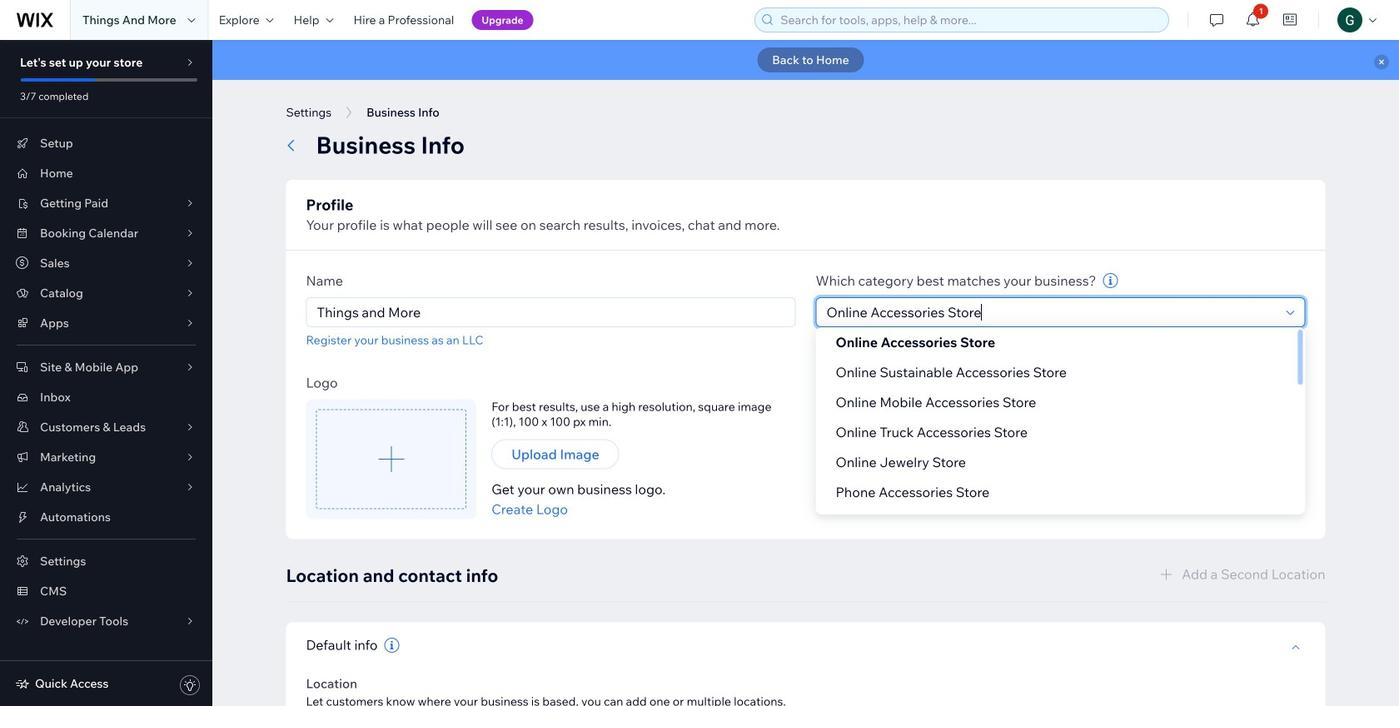 Task type: describe. For each thing, give the bounding box(es) containing it.
Describe your business here. What makes it great? Use short catchy text to tell people what you do or offer. text field
[[816, 379, 1305, 497]]



Task type: vqa. For each thing, say whether or not it's contained in the screenshot.
"Sidebar" ELEMENT
yes



Task type: locate. For each thing, give the bounding box(es) containing it.
list box
[[816, 327, 1305, 537]]

Type your business name (e.g., Amy's Shoes) field
[[312, 298, 790, 326]]

Search for tools, apps, help & more... field
[[776, 8, 1164, 32]]

Enter your business or website type field
[[822, 298, 1281, 326]]

alert
[[212, 40, 1399, 80]]

sidebar element
[[0, 40, 212, 706]]



